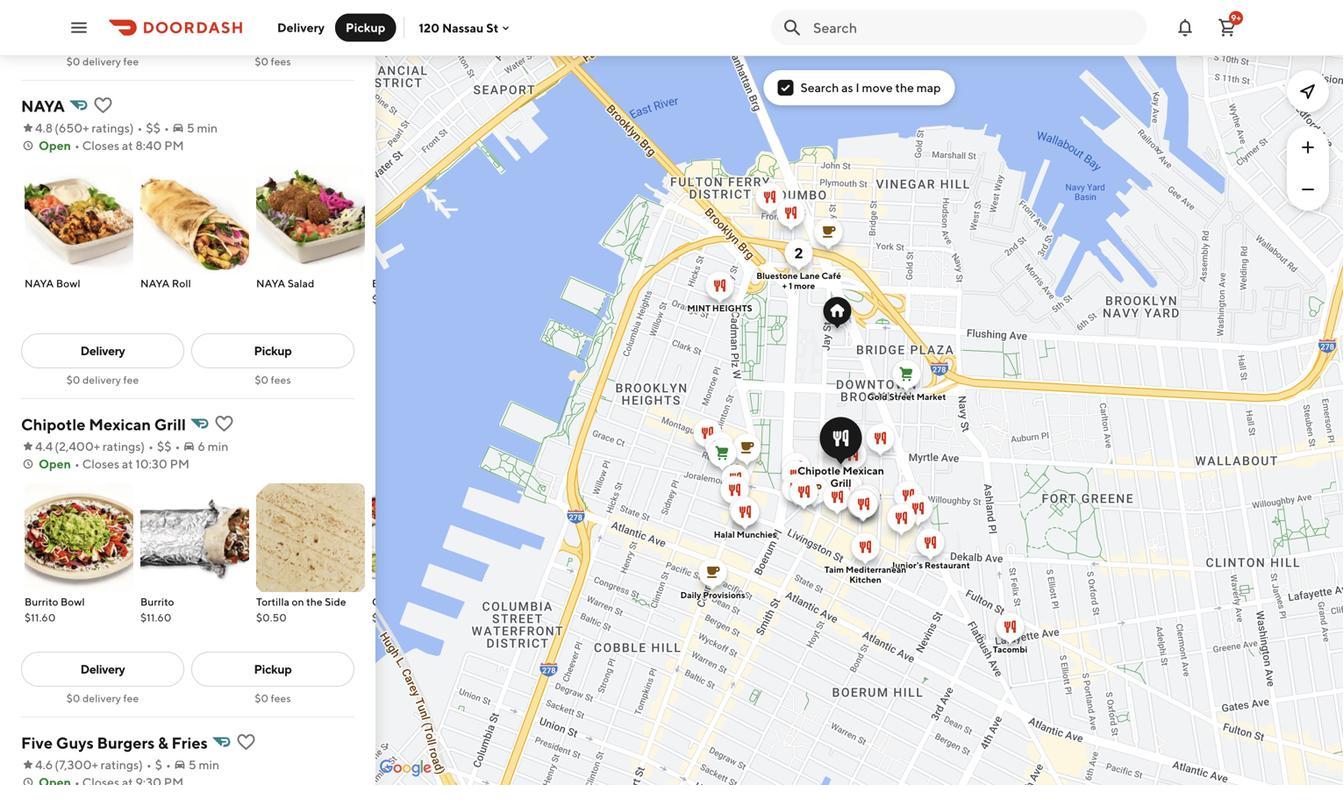 Task type: vqa. For each thing, say whether or not it's contained in the screenshot.
"MIN" within the Under 30 min button
no



Task type: describe. For each thing, give the bounding box(es) containing it.
open for naya
[[39, 138, 71, 153]]

fees for chipotle mexican grill
[[271, 692, 291, 705]]

ratings for chipotle mexican grill
[[103, 439, 141, 454]]

burrito for burrito
[[140, 596, 174, 608]]

Store search: begin typing to search for stores available on DoorDash text field
[[813, 18, 1136, 37]]

i
[[856, 80, 860, 95]]

$4.59
[[372, 293, 400, 305]]

nassau
[[442, 20, 484, 35]]

$0 fees for naya
[[255, 374, 291, 386]]

• down 2,400+
[[75, 457, 80, 471]]

min for naya
[[197, 121, 218, 135]]

as
[[842, 80, 853, 95]]

fees for naya
[[271, 374, 291, 386]]

notification bell image
[[1175, 17, 1196, 38]]

• left 6
[[175, 439, 180, 454]]

pickup for chipotle mexican grill
[[254, 662, 292, 676]]

7,300+
[[59, 758, 98, 772]]

5 min for five guys burgers & fries
[[189, 758, 219, 772]]

delivery for chipotle mexican grill
[[82, 692, 121, 705]]

average rating of 4.8 out of 5 element
[[21, 119, 53, 137]]

move
[[862, 80, 893, 95]]

zoom in image
[[1298, 137, 1319, 158]]

fee for chipotle mexican grill
[[123, 692, 139, 705]]

$11.60 inside burrito $11.60
[[140, 612, 171, 624]]

tortilla on the side $0.50
[[256, 596, 346, 624]]

naya for naya
[[21, 97, 65, 115]]

$$ for chipotle mexican grill
[[157, 439, 172, 454]]

1 fee from the top
[[123, 55, 139, 68]]

fries
[[172, 733, 208, 752]]

• right $
[[166, 758, 171, 772]]

$$ for naya
[[146, 121, 161, 135]]

delivery for chipotle mexican grill
[[80, 662, 125, 676]]

$0.50
[[256, 612, 287, 624]]

5 for naya
[[187, 121, 194, 135]]

burgers
[[97, 733, 155, 752]]

4.4
[[35, 439, 53, 454]]

delivery inside button
[[277, 20, 325, 35]]

salad
[[288, 277, 314, 290]]

) for chipotle mexican grill
[[141, 439, 145, 454]]

pm for chipotle mexican grill
[[170, 457, 190, 471]]

6 min
[[198, 439, 228, 454]]

pickup for naya
[[254, 343, 292, 358]]

naya bowl button
[[25, 165, 133, 291]]

( for five guys burgers & fries
[[55, 758, 59, 772]]

$12.15
[[372, 612, 402, 624]]

• $$ for naya
[[137, 121, 161, 135]]

at for naya
[[122, 138, 133, 153]]

$
[[155, 758, 162, 772]]

tortilla
[[256, 596, 290, 608]]

pickup button
[[335, 14, 396, 42]]

naya salad
[[256, 277, 314, 290]]

open • closes at 8:40 pm
[[39, 138, 184, 153]]

naya roll button
[[140, 165, 249, 291]]

650+
[[59, 121, 89, 135]]

$0 delivery fee for naya
[[66, 374, 139, 386]]

pickup inside button
[[346, 20, 386, 35]]

bowl for burrito bowl $11.60
[[61, 596, 85, 608]]

five guys burgers & fries
[[21, 733, 208, 752]]

quesadilla $12.15
[[372, 596, 424, 624]]

min for chipotle mexican grill
[[208, 439, 228, 454]]

delivery for naya
[[80, 343, 125, 358]]

naya bowl image
[[25, 165, 133, 274]]

8:40
[[135, 138, 162, 153]]

recenter the map image
[[1298, 81, 1319, 102]]

10:30
[[135, 457, 167, 471]]

naya bowl
[[25, 277, 80, 290]]

baklava
[[372, 277, 410, 290]]

click to add this store to your saved list image for five guys burgers & fries
[[236, 732, 257, 753]]

zoom out image
[[1298, 179, 1319, 200]]

120
[[419, 20, 440, 35]]

( 650+ ratings )
[[55, 121, 134, 135]]

side
[[325, 596, 346, 608]]

4.6
[[35, 758, 53, 772]]

pickup link for chipotle mexican grill
[[191, 652, 354, 687]]

delivery button
[[267, 14, 335, 42]]

• down 650+ on the left of page
[[75, 138, 80, 153]]



Task type: locate. For each thing, give the bounding box(es) containing it.
average rating of 4.4 out of 5 element
[[21, 438, 53, 455]]

• $$ up the 8:40
[[137, 121, 161, 135]]

0 vertical spatial $0 fees
[[255, 55, 291, 68]]

closes down ( 2,400+ ratings )
[[82, 457, 119, 471]]

pickup link for naya
[[191, 333, 354, 368]]

fee up '( 650+ ratings )'
[[123, 55, 139, 68]]

ratings up open • closes at 8:40 pm
[[92, 121, 130, 135]]

1 ( from the top
[[55, 121, 59, 135]]

2 closes from the top
[[82, 457, 119, 471]]

taim mediterranean kitchen
[[824, 565, 907, 585], [824, 565, 907, 585]]

bowl down burrito bowl image
[[61, 596, 85, 608]]

0 vertical spatial )
[[130, 121, 134, 135]]

halal
[[714, 529, 735, 540], [714, 529, 735, 540]]

pickup down $0.50 at the bottom of the page
[[254, 662, 292, 676]]

1 delivery from the top
[[82, 55, 121, 68]]

halal munchies
[[714, 529, 777, 540], [714, 529, 777, 540]]

3 fees from the top
[[271, 692, 291, 705]]

delivery down open menu image
[[82, 55, 121, 68]]

2 vertical spatial $0 delivery fee
[[66, 692, 139, 705]]

1 pickup link from the top
[[191, 333, 354, 368]]

pickup left 120
[[346, 20, 386, 35]]

0 horizontal spatial $11.60
[[25, 612, 56, 624]]

( 2,400+ ratings )
[[55, 439, 145, 454]]

( right "4.6"
[[55, 758, 59, 772]]

0 vertical spatial $0 delivery fee
[[66, 55, 139, 68]]

2 vertical spatial (
[[55, 758, 59, 772]]

delivery up the five guys burgers & fries
[[80, 662, 125, 676]]

pickup link down naya salad
[[191, 333, 354, 368]]

lane
[[800, 271, 820, 281], [800, 271, 820, 281]]

1 vertical spatial 5 min
[[189, 758, 219, 772]]

delivery link for chipotle mexican grill
[[21, 652, 184, 687]]

1 vertical spatial $0 delivery fee
[[66, 374, 139, 386]]

2 fees from the top
[[271, 374, 291, 386]]

delivery down naya bowl
[[80, 343, 125, 358]]

2 vertical spatial delivery
[[82, 692, 121, 705]]

naya left salad
[[256, 277, 285, 290]]

bowl down the naya bowl image
[[56, 277, 80, 290]]

1 items, open order cart image
[[1217, 17, 1238, 38]]

(
[[55, 121, 59, 135], [55, 439, 59, 454], [55, 758, 59, 772]]

$0 fees
[[255, 55, 291, 68], [255, 374, 291, 386], [255, 692, 291, 705]]

delivery link up the five guys burgers & fries
[[21, 652, 184, 687]]

bowl for naya bowl
[[56, 277, 80, 290]]

1 vertical spatial min
[[208, 439, 228, 454]]

click to add this store to your saved list image up 6 min
[[214, 413, 235, 434]]

click to add this store to your saved list image
[[93, 95, 114, 116], [214, 413, 235, 434], [236, 732, 257, 753]]

the
[[895, 80, 914, 95], [306, 596, 323, 608]]

$0 delivery fee
[[66, 55, 139, 68], [66, 374, 139, 386], [66, 692, 139, 705]]

• $$ up the 10:30 on the left bottom of page
[[148, 439, 172, 454]]

pm
[[164, 138, 184, 153], [170, 457, 190, 471]]

burrito
[[25, 596, 58, 608], [140, 596, 174, 608]]

open menu image
[[68, 17, 89, 38]]

2 $11.60 from the left
[[140, 612, 171, 624]]

• $
[[146, 758, 162, 772]]

2 open from the top
[[39, 457, 71, 471]]

1 vertical spatial delivery
[[80, 343, 125, 358]]

0 vertical spatial pm
[[164, 138, 184, 153]]

map region
[[256, 0, 1343, 785]]

2 horizontal spatial click to add this store to your saved list image
[[236, 732, 257, 753]]

guys
[[56, 733, 94, 752]]

naya for naya salad
[[256, 277, 285, 290]]

mint
[[687, 303, 711, 313], [687, 303, 711, 313]]

1 vertical spatial open
[[39, 457, 71, 471]]

fee up burgers
[[123, 692, 139, 705]]

1 closes from the top
[[82, 138, 119, 153]]

9+
[[1231, 13, 1241, 23]]

naya down the naya bowl image
[[25, 277, 54, 290]]

fee up ( 2,400+ ratings )
[[123, 374, 139, 386]]

open • closes at 10:30 pm
[[39, 457, 190, 471]]

• up the 10:30 on the left bottom of page
[[148, 439, 154, 454]]

0 vertical spatial at
[[122, 138, 133, 153]]

2 vertical spatial )
[[139, 758, 143, 772]]

delivery
[[82, 55, 121, 68], [82, 374, 121, 386], [82, 692, 121, 705]]

fees
[[271, 55, 291, 68], [271, 374, 291, 386], [271, 692, 291, 705]]

bluestone
[[756, 271, 798, 281], [756, 271, 798, 281]]

naya inside naya roll button
[[140, 277, 170, 290]]

min for five guys burgers & fries
[[199, 758, 219, 772]]

0 vertical spatial fee
[[123, 55, 139, 68]]

burrito bowl image
[[25, 483, 133, 592]]

the right "on"
[[306, 596, 323, 608]]

( right 4.8
[[55, 121, 59, 135]]

burrito inside "burrito bowl $11.60"
[[25, 596, 58, 608]]

0 horizontal spatial burrito
[[25, 596, 58, 608]]

2 vertical spatial $0 fees
[[255, 692, 291, 705]]

bowl inside "burrito bowl $11.60"
[[61, 596, 85, 608]]

+
[[782, 281, 787, 291], [782, 281, 787, 291]]

st
[[486, 20, 499, 35]]

average rating of 4.6 out of 5 element
[[21, 756, 53, 774]]

3 delivery from the top
[[82, 692, 121, 705]]

open for chipotle mexican grill
[[39, 457, 71, 471]]

burrito down burrito image
[[140, 596, 174, 608]]

4.8
[[35, 121, 53, 135]]

ratings
[[92, 121, 130, 135], [103, 439, 141, 454], [101, 758, 139, 772]]

pickup down naya salad
[[254, 343, 292, 358]]

naya salad button
[[256, 165, 365, 291]]

junior's
[[891, 560, 923, 570], [891, 560, 923, 570]]

0 vertical spatial click to add this store to your saved list image
[[93, 95, 114, 116]]

bluestone lane café + 1 more
[[756, 271, 841, 291], [756, 271, 841, 291]]

1 open from the top
[[39, 138, 71, 153]]

0 vertical spatial delivery link
[[21, 333, 184, 368]]

open down 4.4
[[39, 457, 71, 471]]

1 vertical spatial ratings
[[103, 439, 141, 454]]

pm right the 10:30 on the left bottom of page
[[170, 457, 190, 471]]

closes for naya
[[82, 138, 119, 153]]

burrito bowl $11.60
[[25, 596, 85, 624]]

click to add this store to your saved list image right the fries
[[236, 732, 257, 753]]

street
[[889, 392, 915, 402], [889, 392, 915, 402]]

naya for naya bowl
[[25, 277, 54, 290]]

0 vertical spatial $$
[[146, 121, 161, 135]]

open down 4.8
[[39, 138, 71, 153]]

delivery link for naya
[[21, 333, 184, 368]]

( for naya
[[55, 121, 59, 135]]

mediterranean
[[846, 565, 907, 575], [846, 565, 907, 575]]

2 at from the top
[[122, 457, 133, 471]]

0 vertical spatial pickup link
[[191, 333, 354, 368]]

•
[[137, 121, 143, 135], [164, 121, 169, 135], [75, 138, 80, 153], [148, 439, 154, 454], [175, 439, 180, 454], [75, 457, 80, 471], [146, 758, 152, 772], [166, 758, 171, 772]]

naya up 4.8
[[21, 97, 65, 115]]

naya left the roll
[[140, 277, 170, 290]]

1 vertical spatial closes
[[82, 457, 119, 471]]

$$ up the 8:40
[[146, 121, 161, 135]]

5 min
[[187, 121, 218, 135], [189, 758, 219, 772]]

click to add this store to your saved list image for naya
[[93, 95, 114, 116]]

baklava $4.59
[[372, 277, 410, 305]]

2 vertical spatial fee
[[123, 692, 139, 705]]

) left • $
[[139, 758, 143, 772]]

at
[[122, 138, 133, 153], [122, 457, 133, 471]]

1 vertical spatial fees
[[271, 374, 291, 386]]

1 horizontal spatial click to add this store to your saved list image
[[214, 413, 235, 434]]

naya
[[21, 97, 65, 115], [25, 277, 54, 290], [140, 277, 170, 290], [256, 277, 285, 290]]

tortilla on the side image
[[256, 483, 365, 592]]

naya salad image
[[256, 165, 365, 274]]

2 vertical spatial pickup
[[254, 662, 292, 676]]

2 delivery from the top
[[82, 374, 121, 386]]

burrito down burrito bowl image
[[25, 596, 58, 608]]

burrito image
[[140, 483, 249, 592]]

0 vertical spatial 5
[[187, 121, 194, 135]]

$0 delivery fee up the five guys burgers & fries
[[66, 692, 139, 705]]

3 fee from the top
[[123, 692, 139, 705]]

( 7,300+ ratings )
[[55, 758, 143, 772]]

1 horizontal spatial $11.60
[[140, 612, 171, 624]]

on
[[292, 596, 304, 608]]

$11.60
[[25, 612, 56, 624], [140, 612, 171, 624]]

click to add this store to your saved list image up '( 650+ ratings )'
[[93, 95, 114, 116]]

0 vertical spatial pickup
[[346, 20, 386, 35]]

1 vertical spatial at
[[122, 457, 133, 471]]

naya inside naya bowl 'button'
[[25, 277, 54, 290]]

• up open • closes at 8:40 pm
[[164, 121, 169, 135]]

delivery link
[[21, 333, 184, 368], [21, 652, 184, 687]]

0 vertical spatial min
[[197, 121, 218, 135]]

closes for chipotle mexican grill
[[82, 457, 119, 471]]

1 $0 fees from the top
[[255, 55, 291, 68]]

ratings for five guys burgers & fries
[[101, 758, 139, 772]]

mexican
[[89, 415, 151, 434], [843, 465, 884, 477], [843, 465, 884, 477]]

$0 delivery fee for chipotle mexican grill
[[66, 692, 139, 705]]

closes
[[82, 138, 119, 153], [82, 457, 119, 471]]

1 horizontal spatial burrito
[[140, 596, 174, 608]]

0 vertical spatial ratings
[[92, 121, 130, 135]]

1 vertical spatial 5
[[189, 758, 196, 772]]

1 vertical spatial bowl
[[61, 596, 85, 608]]

0 vertical spatial delivery
[[277, 20, 325, 35]]

bowl inside 'button'
[[56, 277, 80, 290]]

café
[[822, 271, 841, 281], [822, 271, 841, 281]]

• left $
[[146, 758, 152, 772]]

3 ( from the top
[[55, 758, 59, 772]]

3 $0 fees from the top
[[255, 692, 291, 705]]

2 ( from the top
[[55, 439, 59, 454]]

ratings down the five guys burgers & fries
[[101, 758, 139, 772]]

2 vertical spatial min
[[199, 758, 219, 772]]

bowl
[[56, 277, 80, 290], [61, 596, 85, 608]]

at for chipotle mexican grill
[[122, 457, 133, 471]]

1 delivery link from the top
[[21, 333, 184, 368]]

pickup link down $0.50 at the bottom of the page
[[191, 652, 354, 687]]

kitchen
[[849, 575, 882, 585], [849, 575, 882, 585]]

1 vertical spatial (
[[55, 439, 59, 454]]

2 pickup link from the top
[[191, 652, 354, 687]]

0 vertical spatial fees
[[271, 55, 291, 68]]

1 vertical spatial • $$
[[148, 439, 172, 454]]

$0 delivery fee down open menu image
[[66, 55, 139, 68]]

naya roll
[[140, 277, 191, 290]]

) up the 10:30 on the left bottom of page
[[141, 439, 145, 454]]

at left the 10:30 on the left bottom of page
[[122, 457, 133, 471]]

2 delivery link from the top
[[21, 652, 184, 687]]

1 horizontal spatial the
[[895, 80, 914, 95]]

&
[[158, 733, 168, 752]]

delivery left pickup button
[[277, 20, 325, 35]]

search
[[801, 80, 839, 95]]

0 vertical spatial (
[[55, 121, 59, 135]]

• up the 8:40
[[137, 121, 143, 135]]

click to add this store to your saved list image for chipotle mexican grill
[[214, 413, 235, 434]]

delivery
[[277, 20, 325, 35], [80, 343, 125, 358], [80, 662, 125, 676]]

$0 delivery fee up ( 2,400+ ratings )
[[66, 374, 139, 386]]

• $$ for chipotle mexican grill
[[148, 439, 172, 454]]

delivery for naya
[[82, 374, 121, 386]]

2,400+
[[59, 439, 100, 454]]

1 fees from the top
[[271, 55, 291, 68]]

delivery up the five guys burgers & fries
[[82, 692, 121, 705]]

the left map
[[895, 80, 914, 95]]

mint heights
[[687, 303, 752, 313], [687, 303, 752, 313]]

2 vertical spatial click to add this store to your saved list image
[[236, 732, 257, 753]]

naya roll image
[[140, 165, 249, 274]]

open
[[39, 138, 71, 153], [39, 457, 71, 471]]

Search as I move the map checkbox
[[778, 80, 794, 96]]

1 $0 delivery fee from the top
[[66, 55, 139, 68]]

min
[[197, 121, 218, 135], [208, 439, 228, 454], [199, 758, 219, 772]]

ratings up open • closes at 10:30 pm
[[103, 439, 141, 454]]

) up open • closes at 8:40 pm
[[130, 121, 134, 135]]

0 horizontal spatial click to add this store to your saved list image
[[93, 95, 114, 116]]

5 for five guys burgers & fries
[[189, 758, 196, 772]]

2 burrito from the left
[[140, 596, 174, 608]]

0 vertical spatial bowl
[[56, 277, 80, 290]]

5
[[187, 121, 194, 135], [189, 758, 196, 772]]

$0 fees for chipotle mexican grill
[[255, 692, 291, 705]]

2 $0 delivery fee from the top
[[66, 374, 139, 386]]

1
[[789, 281, 792, 291], [789, 281, 792, 291]]

naya inside naya salad button
[[256, 277, 285, 290]]

1 vertical spatial pickup
[[254, 343, 292, 358]]

grill
[[154, 415, 186, 434], [830, 477, 851, 489], [830, 477, 851, 489]]

daily provisions
[[680, 590, 745, 600], [680, 590, 745, 600]]

) for naya
[[130, 121, 134, 135]]

1 vertical spatial pickup link
[[191, 652, 354, 687]]

0 vertical spatial closes
[[82, 138, 119, 153]]

1 vertical spatial $0 fees
[[255, 374, 291, 386]]

2 $0 fees from the top
[[255, 374, 291, 386]]

map
[[917, 80, 941, 95]]

6
[[198, 439, 205, 454]]

pickup
[[346, 20, 386, 35], [254, 343, 292, 358], [254, 662, 292, 676]]

0 vertical spatial open
[[39, 138, 71, 153]]

$$ up the 10:30 on the left bottom of page
[[157, 439, 172, 454]]

0 vertical spatial delivery
[[82, 55, 121, 68]]

search as i move the map
[[801, 80, 941, 95]]

burrito $11.60
[[140, 596, 174, 624]]

munchies
[[737, 529, 777, 540], [737, 529, 777, 540]]

9+ button
[[1210, 10, 1245, 45]]

the inside tortilla on the side $0.50
[[306, 596, 323, 608]]

) for five guys burgers & fries
[[139, 758, 143, 772]]

delivery up ( 2,400+ ratings )
[[82, 374, 121, 386]]

pm for naya
[[164, 138, 184, 153]]

120 nassau st
[[419, 20, 499, 35]]

1 vertical spatial the
[[306, 596, 323, 608]]

120 nassau st button
[[419, 20, 513, 35]]

chipotle mexican grill
[[21, 415, 186, 434], [798, 465, 884, 489], [798, 465, 884, 489]]

1 vertical spatial delivery
[[82, 374, 121, 386]]

1 vertical spatial $$
[[157, 439, 172, 454]]

market
[[917, 392, 946, 402], [917, 392, 946, 402]]

roll
[[172, 277, 191, 290]]

quesadilla
[[372, 596, 424, 608]]

1 $11.60 from the left
[[25, 612, 56, 624]]

1 vertical spatial pm
[[170, 457, 190, 471]]

0 vertical spatial • $$
[[137, 121, 161, 135]]

3 $0 delivery fee from the top
[[66, 692, 139, 705]]

burrito for burrito bowl
[[25, 596, 58, 608]]

$11.60 inside "burrito bowl $11.60"
[[25, 612, 56, 624]]

$0
[[66, 55, 80, 68], [255, 55, 269, 68], [66, 374, 80, 386], [255, 374, 269, 386], [66, 692, 80, 705], [255, 692, 269, 705]]

1 vertical spatial delivery link
[[21, 652, 184, 687]]

0 vertical spatial the
[[895, 80, 914, 95]]

provisions
[[703, 590, 745, 600], [703, 590, 745, 600]]

pm right the 8:40
[[164, 138, 184, 153]]

( for chipotle mexican grill
[[55, 439, 59, 454]]

more
[[794, 281, 815, 291], [794, 281, 815, 291]]

1 at from the top
[[122, 138, 133, 153]]

delivery link down naya bowl
[[21, 333, 184, 368]]

0 horizontal spatial the
[[306, 596, 323, 608]]

5 min for naya
[[187, 121, 218, 135]]

1 burrito from the left
[[25, 596, 58, 608]]

junior's restaurant
[[891, 560, 970, 570], [891, 560, 970, 570]]

restaurant
[[925, 560, 970, 570], [925, 560, 970, 570]]

powered by google image
[[380, 760, 432, 777]]

2 vertical spatial ratings
[[101, 758, 139, 772]]

at left the 8:40
[[122, 138, 133, 153]]

ratings for naya
[[92, 121, 130, 135]]

1 vertical spatial click to add this store to your saved list image
[[214, 413, 235, 434]]

closes down '( 650+ ratings )'
[[82, 138, 119, 153]]

fee for naya
[[123, 374, 139, 386]]

2 vertical spatial fees
[[271, 692, 291, 705]]

2 fee from the top
[[123, 374, 139, 386]]

1 vertical spatial )
[[141, 439, 145, 454]]

naya for naya roll
[[140, 277, 170, 290]]

( right 4.4
[[55, 439, 59, 454]]

1 vertical spatial fee
[[123, 374, 139, 386]]

five
[[21, 733, 53, 752]]

2 vertical spatial delivery
[[80, 662, 125, 676]]

0 vertical spatial 5 min
[[187, 121, 218, 135]]



